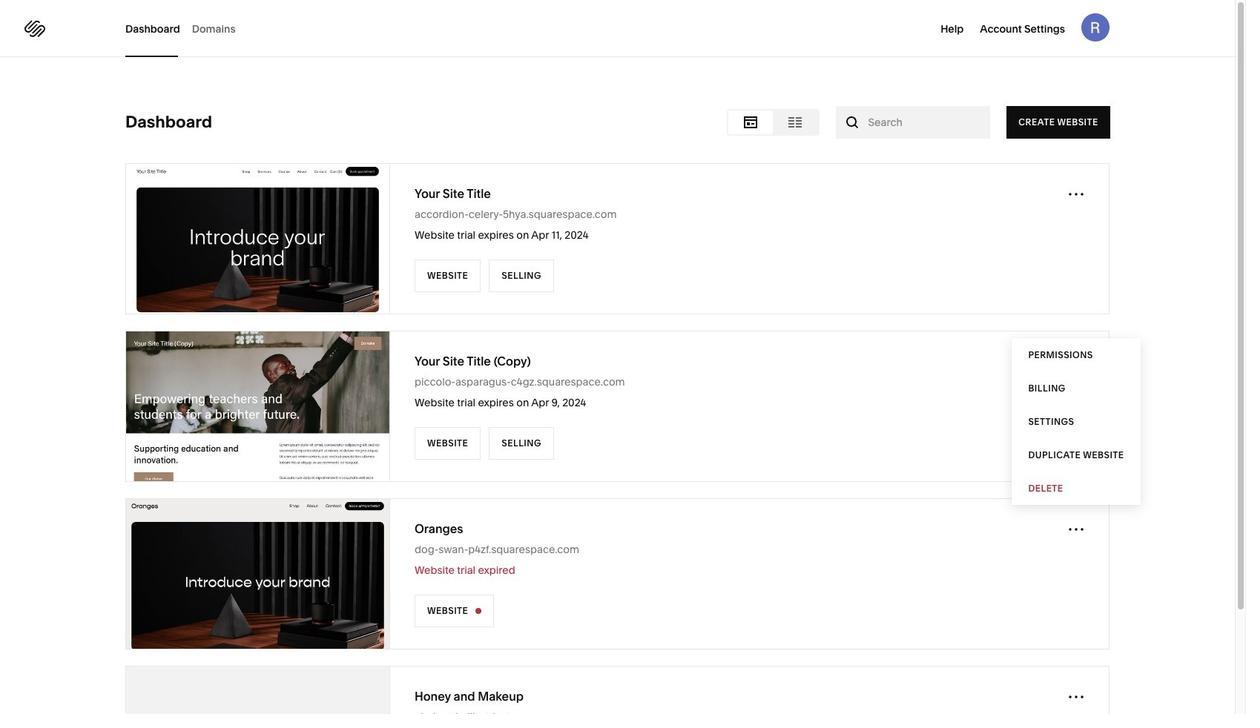 Task type: locate. For each thing, give the bounding box(es) containing it.
menu
[[1012, 338, 1141, 505]]

1 horizontal spatial tab list
[[728, 111, 818, 134]]

0 vertical spatial tab list
[[125, 0, 248, 57]]

tab list
[[125, 0, 248, 57], [728, 111, 818, 134]]

0 horizontal spatial tab list
[[125, 0, 248, 57]]



Task type: vqa. For each thing, say whether or not it's contained in the screenshot.
THE SITE in your site title lobster-bamboo-ba8n
no



Task type: describe. For each thing, give the bounding box(es) containing it.
1 vertical spatial tab list
[[728, 111, 818, 134]]

Search field
[[868, 114, 957, 131]]



